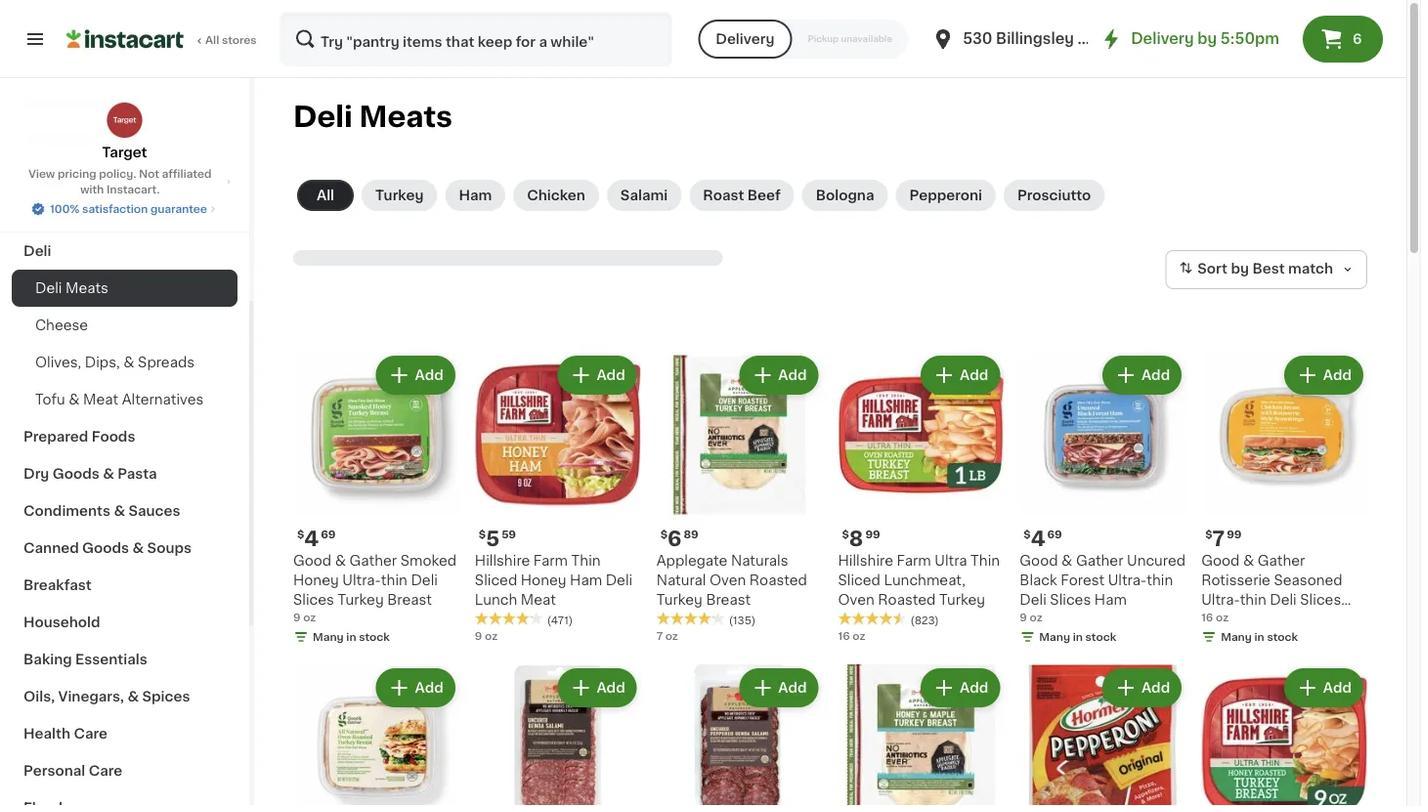 Task type: vqa. For each thing, say whether or not it's contained in the screenshot.
Five Below Gift Bows Below
no



Task type: describe. For each thing, give the bounding box(es) containing it.
$ 7 99
[[1205, 528, 1242, 549]]

0 horizontal spatial 16 oz
[[838, 630, 865, 641]]

ultra- for turkey
[[342, 574, 381, 587]]

1 horizontal spatial 16 oz
[[1201, 612, 1229, 623]]

lunchmeat,
[[884, 574, 966, 587]]

hillshire farm ultra thin sliced lunchmeat, oven roasted turkey
[[838, 554, 1000, 607]]

with
[[1309, 613, 1341, 626]]

guarantee
[[150, 204, 207, 215]]

deli inside hillshire farm thin sliced honey ham deli lunch meat
[[606, 574, 633, 587]]

forest
[[1061, 574, 1105, 587]]

olives,
[[35, 356, 81, 369]]

59
[[502, 529, 516, 540]]

turkey link
[[362, 180, 437, 211]]

0 horizontal spatial 7
[[656, 630, 663, 641]]

deli inside good & gather smoked honey ultra-thin deli slices turkey breast 9 oz
[[411, 574, 438, 587]]

99 for 8
[[865, 529, 880, 540]]

thin for rotisserie
[[1240, 593, 1266, 607]]

deli meats link
[[12, 270, 237, 307]]

condiments & sauces
[[23, 504, 180, 518]]

$ 4 69 for good & gather uncured black forest ultra-thin deli slices ham
[[1024, 528, 1062, 549]]

100%
[[50, 204, 80, 215]]

soups
[[147, 541, 192, 555]]

product group containing 8
[[838, 352, 1004, 643]]

household
[[23, 616, 100, 629]]

satisfaction
[[82, 204, 148, 215]]

oils, vinegars, & spices
[[23, 690, 190, 704]]

& down beverages in the left of the page
[[63, 96, 74, 109]]

5
[[486, 528, 500, 549]]

dry goods & pasta link
[[12, 455, 237, 493]]

prepared foods link
[[12, 418, 237, 455]]

canned
[[23, 541, 79, 555]]

personal care link
[[12, 753, 237, 790]]

& right tofu
[[69, 393, 80, 407]]

target link
[[102, 102, 147, 162]]

condiments & sauces link
[[12, 493, 237, 530]]

0 horizontal spatial ham
[[459, 189, 492, 202]]

roasted inside hillshire farm ultra thin sliced lunchmeat, oven roasted turkey
[[878, 593, 936, 607]]

many for deli
[[1039, 632, 1070, 642]]

affiliated
[[162, 169, 212, 179]]

beverages
[[23, 59, 98, 72]]

thin inside hillshire farm thin sliced honey ham deli lunch meat
[[571, 554, 601, 568]]

seasoned
[[1274, 574, 1343, 587]]

farm for 8
[[897, 554, 931, 568]]

deli inside good & gather rotisserie seasoned ultra-thin deli slices chicken breast with rib meat
[[1270, 593, 1297, 607]]

baking essentials
[[23, 653, 147, 667]]

lunch
[[475, 593, 517, 607]]

gather for smoked
[[349, 554, 397, 568]]

& left soups
[[132, 541, 144, 555]]

good & gather smoked honey ultra-thin deli slices turkey breast 9 oz
[[293, 554, 457, 623]]

prepared foods
[[23, 430, 135, 444]]

canned goods & soups link
[[12, 530, 237, 567]]

meat inside hillshire farm thin sliced honey ham deli lunch meat
[[521, 593, 556, 607]]

target logo image
[[106, 102, 143, 139]]

personal
[[23, 764, 85, 778]]

1 horizontal spatial meats
[[359, 103, 453, 131]]

0 vertical spatial chicken
[[527, 189, 585, 202]]

sliced inside hillshire farm ultra thin sliced lunchmeat, oven roasted turkey
[[838, 574, 880, 587]]

turkey inside 'link'
[[375, 189, 424, 202]]

gather for rotisserie
[[1258, 554, 1305, 568]]

chicken link
[[513, 180, 599, 211]]

thin for smoked
[[381, 574, 407, 587]]

8
[[849, 528, 863, 549]]

530 billingsley road button
[[932, 12, 1117, 66]]

baking essentials link
[[12, 641, 237, 678]]

$ 5 59
[[479, 528, 516, 549]]

oils, vinegars, & spices link
[[12, 678, 237, 715]]

health
[[23, 727, 70, 741]]

turkey inside good & gather smoked honey ultra-thin deli slices turkey breast 9 oz
[[338, 593, 384, 607]]

delivery for delivery by 5:50pm
[[1131, 32, 1194, 46]]

good & gather uncured black forest ultra-thin deli slices ham 9 oz
[[1020, 554, 1186, 623]]

deli down bakery
[[23, 244, 51, 258]]

meat inside good & gather rotisserie seasoned ultra-thin deli slices chicken breast with rib meat
[[1201, 632, 1237, 646]]

honey for good
[[293, 574, 339, 587]]

meat inside "link"
[[23, 96, 60, 109]]

stock inside product group
[[1267, 632, 1298, 642]]

dry goods & pasta
[[23, 467, 157, 481]]

rotisserie
[[1201, 574, 1270, 587]]

turkey inside applegate naturals natural oven roasted turkey breast
[[656, 593, 703, 607]]

deli inside "link"
[[35, 281, 62, 295]]

bakery
[[23, 207, 73, 221]]

spreads
[[138, 356, 195, 369]]

roast
[[703, 189, 744, 202]]

care for health care
[[74, 727, 107, 741]]

many in stock inside product group
[[1221, 632, 1298, 642]]

pepperoni
[[909, 189, 982, 202]]

delivery for delivery
[[716, 32, 774, 46]]

seafood
[[78, 96, 137, 109]]

breast for turkey
[[387, 593, 432, 607]]

deli inside 'good & gather uncured black forest ultra-thin deli slices ham 9 oz'
[[1020, 593, 1047, 607]]

& inside good & gather smoked honey ultra-thin deli slices turkey breast 9 oz
[[335, 554, 346, 568]]

bologna
[[816, 189, 874, 202]]

roast beef link
[[689, 180, 794, 211]]

many in stock for turkey
[[313, 632, 390, 642]]

pepperoni link
[[896, 180, 996, 211]]

530 billingsley road
[[963, 32, 1117, 46]]

vinegars,
[[58, 690, 124, 704]]

5:50pm
[[1220, 32, 1279, 46]]

deli up all link
[[293, 103, 353, 131]]

& left the pasta
[[103, 467, 114, 481]]

(135)
[[729, 615, 756, 625]]

0 vertical spatial 7
[[1212, 528, 1225, 549]]

69 for black
[[1047, 529, 1062, 540]]

instacart logo image
[[66, 27, 184, 51]]

spices
[[142, 690, 190, 704]]

policy.
[[99, 169, 136, 179]]

beef
[[747, 189, 781, 202]]

meat & seafood
[[23, 96, 137, 109]]

care for personal care
[[89, 764, 122, 778]]

instacart.
[[107, 184, 160, 195]]

sort by
[[1198, 262, 1249, 276]]

good inside good & gather rotisserie seasoned ultra-thin deli slices chicken breast with rib meat
[[1201, 554, 1240, 568]]

$ for good & gather uncured black forest ultra-thin deli slices ham
[[1024, 529, 1031, 540]]

cheese
[[35, 319, 88, 332]]

naturals
[[731, 554, 788, 568]]

thin inside 'good & gather uncured black forest ultra-thin deli slices ham 9 oz'
[[1147, 574, 1173, 587]]

beverages link
[[12, 47, 237, 84]]

snacks & candy
[[23, 133, 139, 147]]

turkey inside hillshire farm ultra thin sliced lunchmeat, oven roasted turkey
[[939, 593, 985, 607]]

9 inside product group
[[475, 630, 482, 641]]

product group containing 7
[[1201, 352, 1367, 649]]

baking
[[23, 653, 72, 667]]

snacks
[[23, 133, 75, 147]]

stock for turkey
[[359, 632, 390, 642]]

69 for honey
[[321, 529, 336, 540]]

salami
[[620, 189, 668, 202]]

delivery by 5:50pm link
[[1100, 27, 1279, 51]]

gather for uncured
[[1076, 554, 1123, 568]]

& inside good & gather rotisserie seasoned ultra-thin deli slices chicken breast with rib meat
[[1243, 554, 1254, 568]]



Task type: locate. For each thing, give the bounding box(es) containing it.
dry
[[23, 467, 49, 481]]

1 good from the left
[[293, 554, 332, 568]]

ultra- inside 'good & gather uncured black forest ultra-thin deli slices ham 9 oz'
[[1108, 574, 1147, 587]]

olives, dips, & spreads
[[35, 356, 195, 369]]

0 vertical spatial by
[[1197, 32, 1217, 46]]

product group containing 5
[[475, 352, 641, 643]]

bologna link
[[802, 180, 888, 211]]

9 inside 'good & gather uncured black forest ultra-thin deli slices ham 9 oz'
[[1020, 612, 1027, 623]]

3 in from the left
[[1254, 632, 1264, 642]]

uncured
[[1127, 554, 1186, 568]]

3 good from the left
[[1201, 554, 1240, 568]]

1 horizontal spatial good
[[1020, 554, 1058, 568]]

& left the smoked
[[335, 554, 346, 568]]

$ inside the $ 7 99
[[1205, 529, 1212, 540]]

$ 4 69 for good & gather smoked honey ultra-thin deli slices turkey breast
[[297, 528, 336, 549]]

all for all
[[317, 189, 334, 202]]

99 inside the $ 7 99
[[1227, 529, 1242, 540]]

thin down uncured
[[1147, 574, 1173, 587]]

1 horizontal spatial thin
[[1147, 574, 1173, 587]]

black
[[1020, 574, 1057, 587]]

0 horizontal spatial roasted
[[749, 574, 807, 587]]

2 horizontal spatial stock
[[1267, 632, 1298, 642]]

1 horizontal spatial farm
[[897, 554, 931, 568]]

stores
[[222, 35, 257, 45]]

4
[[304, 528, 319, 549], [1031, 528, 1045, 549]]

$ left 59
[[479, 529, 486, 540]]

1 vertical spatial ham
[[570, 574, 602, 587]]

0 horizontal spatial many in stock
[[313, 632, 390, 642]]

oz inside good & gather smoked honey ultra-thin deli slices turkey breast 9 oz
[[303, 612, 316, 623]]

1 horizontal spatial by
[[1231, 262, 1249, 276]]

breast up (135)
[[706, 593, 751, 607]]

oven inside applegate naturals natural oven roasted turkey breast
[[710, 574, 746, 587]]

canned goods & soups
[[23, 541, 192, 555]]

billingsley
[[996, 32, 1074, 46]]

2 4 from the left
[[1031, 528, 1045, 549]]

delivery by 5:50pm
[[1131, 32, 1279, 46]]

0 vertical spatial goods
[[53, 467, 99, 481]]

ham up (471)
[[570, 574, 602, 587]]

sliced down $ 8 99
[[838, 574, 880, 587]]

thin down rotisserie
[[1240, 593, 1266, 607]]

1 horizontal spatial 7
[[1212, 528, 1225, 549]]

service type group
[[698, 20, 908, 59]]

1 vertical spatial oven
[[838, 593, 875, 607]]

1 horizontal spatial slices
[[1050, 593, 1091, 607]]

0 horizontal spatial delivery
[[716, 32, 774, 46]]

1 horizontal spatial thin
[[971, 554, 1000, 568]]

1 vertical spatial 7
[[656, 630, 663, 641]]

best
[[1252, 262, 1285, 276]]

breast down the smoked
[[387, 593, 432, 607]]

3 gather from the left
[[1258, 554, 1305, 568]]

by right sort
[[1231, 262, 1249, 276]]

farm inside hillshire farm ultra thin sliced lunchmeat, oven roasted turkey
[[897, 554, 931, 568]]

chicken inside good & gather rotisserie seasoned ultra-thin deli slices chicken breast with rib meat
[[1201, 613, 1258, 626]]

0 horizontal spatial farm
[[533, 554, 568, 568]]

all stores
[[205, 35, 257, 45]]

many in stock down good & gather smoked honey ultra-thin deli slices turkey breast 9 oz
[[313, 632, 390, 642]]

69 up good & gather smoked honey ultra-thin deli slices turkey breast 9 oz
[[321, 529, 336, 540]]

many down black
[[1039, 632, 1070, 642]]

meat down the dips, on the top of the page
[[83, 393, 118, 407]]

3 many in stock from the left
[[1221, 632, 1298, 642]]

& left spices
[[127, 690, 139, 704]]

1 horizontal spatial 9
[[475, 630, 482, 641]]

in down good & gather smoked honey ultra-thin deli slices turkey breast 9 oz
[[346, 632, 356, 642]]

gather inside good & gather rotisserie seasoned ultra-thin deli slices chicken breast with rib meat
[[1258, 554, 1305, 568]]

0 vertical spatial 16
[[1201, 612, 1213, 623]]

in down rotisserie
[[1254, 632, 1264, 642]]

2 horizontal spatial thin
[[1240, 593, 1266, 607]]

breakfast
[[23, 579, 92, 592]]

deli down the smoked
[[411, 574, 438, 587]]

deli link
[[12, 233, 237, 270]]

1 horizontal spatial breast
[[706, 593, 751, 607]]

ultra- inside good & gather smoked honey ultra-thin deli slices turkey breast 9 oz
[[342, 574, 381, 587]]

prosciutto
[[1017, 189, 1091, 202]]

$ 4 69 up good & gather smoked honey ultra-thin deli slices turkey breast 9 oz
[[297, 528, 336, 549]]

good for good & gather uncured black forest ultra-thin deli slices ham
[[1020, 554, 1058, 568]]

6 $ from the left
[[1205, 529, 1212, 540]]

1 slices from the left
[[293, 593, 334, 607]]

gather up forest
[[1076, 554, 1123, 568]]

1 horizontal spatial 4
[[1031, 528, 1045, 549]]

2 horizontal spatial ultra-
[[1201, 593, 1240, 607]]

$ for good & gather rotisserie seasoned ultra-thin deli slices chicken breast with rib meat
[[1205, 529, 1212, 540]]

1 horizontal spatial honey
[[521, 574, 566, 587]]

0 horizontal spatial sliced
[[475, 574, 517, 587]]

1 vertical spatial roasted
[[878, 593, 936, 607]]

goods for dry
[[53, 467, 99, 481]]

$ up black
[[1024, 529, 1031, 540]]

natural
[[656, 574, 706, 587]]

$ left 89
[[660, 529, 668, 540]]

snacks & candy link
[[12, 121, 237, 158]]

many inside product group
[[1221, 632, 1252, 642]]

9 inside good & gather smoked honey ultra-thin deli slices turkey breast 9 oz
[[293, 612, 301, 623]]

1 horizontal spatial ham
[[570, 574, 602, 587]]

2 many from the left
[[1039, 632, 1070, 642]]

product group containing 6
[[656, 352, 822, 643]]

(823)
[[910, 615, 939, 625]]

2 sliced from the left
[[475, 574, 517, 587]]

farm for 5
[[533, 554, 568, 568]]

1 stock from the left
[[359, 632, 390, 642]]

in inside product group
[[1254, 632, 1264, 642]]

3 $ from the left
[[479, 529, 486, 540]]

1 horizontal spatial ultra-
[[1108, 574, 1147, 587]]

slices for turkey
[[293, 593, 334, 607]]

thin right ultra
[[971, 554, 1000, 568]]

chicken right ham link
[[527, 189, 585, 202]]

$ 4 69 up black
[[1024, 528, 1062, 549]]

all stores link
[[66, 12, 258, 66]]

2 horizontal spatial in
[[1254, 632, 1264, 642]]

ultra- for chicken
[[1201, 593, 1240, 607]]

0 horizontal spatial meats
[[66, 281, 108, 295]]

99 right 8
[[865, 529, 880, 540]]

1 horizontal spatial all
[[317, 189, 334, 202]]

all for all stores
[[205, 35, 219, 45]]

breast inside applegate naturals natural oven roasted turkey breast
[[706, 593, 751, 607]]

in for turkey
[[346, 632, 356, 642]]

0 horizontal spatial deli meats
[[35, 281, 108, 295]]

1 69 from the left
[[321, 529, 336, 540]]

goods down prepared foods
[[53, 467, 99, 481]]

1 horizontal spatial 16
[[1201, 612, 1213, 623]]

by for delivery
[[1197, 32, 1217, 46]]

good & gather rotisserie seasoned ultra-thin deli slices chicken breast with rib meat
[[1201, 554, 1367, 646]]

breast inside good & gather smoked honey ultra-thin deli slices turkey breast 9 oz
[[387, 593, 432, 607]]

1 gather from the left
[[349, 554, 397, 568]]

frozen link
[[12, 158, 237, 195]]

1 horizontal spatial chicken
[[1201, 613, 1258, 626]]

match
[[1288, 262, 1333, 276]]

&
[[63, 96, 74, 109], [78, 133, 89, 147], [123, 356, 134, 369], [69, 393, 80, 407], [103, 467, 114, 481], [114, 504, 125, 518], [132, 541, 144, 555], [335, 554, 346, 568], [1061, 554, 1072, 568], [1243, 554, 1254, 568], [127, 690, 139, 704]]

$ 8 99
[[842, 528, 880, 549]]

$ inside $ 5 59
[[479, 529, 486, 540]]

stock down 'good & gather uncured black forest ultra-thin deli slices ham 9 oz'
[[1085, 632, 1116, 642]]

breast left 'with'
[[1261, 613, 1306, 626]]

0 vertical spatial deli meats
[[293, 103, 453, 131]]

99 up rotisserie
[[1227, 529, 1242, 540]]

1 horizontal spatial many
[[1039, 632, 1070, 642]]

oz inside 'good & gather uncured black forest ultra-thin deli slices ham 9 oz'
[[1030, 612, 1043, 623]]

many in stock down 'good & gather uncured black forest ultra-thin deli slices ham 9 oz'
[[1039, 632, 1116, 642]]

hillshire down $ 8 99
[[838, 554, 893, 568]]

good for good & gather smoked honey ultra-thin deli slices turkey breast
[[293, 554, 332, 568]]

1 many in stock from the left
[[313, 632, 390, 642]]

turkey
[[375, 189, 424, 202], [338, 593, 384, 607], [939, 593, 985, 607], [656, 593, 703, 607]]

target
[[102, 146, 147, 159]]

2 vertical spatial ham
[[1094, 593, 1127, 607]]

meat down rotisserie
[[1201, 632, 1237, 646]]

1 vertical spatial 16
[[838, 630, 850, 641]]

view
[[28, 169, 55, 179]]

meat up (471)
[[521, 593, 556, 607]]

1 horizontal spatial 6
[[1353, 32, 1362, 46]]

2 hillshire from the left
[[475, 554, 530, 568]]

1 horizontal spatial 99
[[1227, 529, 1242, 540]]

(471)
[[547, 615, 573, 625]]

2 99 from the left
[[1227, 529, 1242, 540]]

all left turkey 'link' on the left
[[317, 189, 334, 202]]

road
[[1078, 32, 1117, 46]]

2 $ 4 69 from the left
[[1024, 528, 1062, 549]]

1 farm from the left
[[897, 554, 931, 568]]

2 horizontal spatial slices
[[1300, 593, 1341, 607]]

0 horizontal spatial 16
[[838, 630, 850, 641]]

1 horizontal spatial stock
[[1085, 632, 1116, 642]]

1 sliced from the left
[[838, 574, 880, 587]]

many in stock down rotisserie
[[1221, 632, 1298, 642]]

ham inside hillshire farm thin sliced honey ham deli lunch meat
[[570, 574, 602, 587]]

oils,
[[23, 690, 55, 704]]

99
[[865, 529, 880, 540], [1227, 529, 1242, 540]]

$ for good & gather smoked honey ultra-thin deli slices turkey breast
[[297, 529, 304, 540]]

0 vertical spatial 6
[[1353, 32, 1362, 46]]

& up forest
[[1061, 554, 1072, 568]]

pricing
[[58, 169, 96, 179]]

4 for good & gather uncured black forest ultra-thin deli slices ham
[[1031, 528, 1045, 549]]

1 horizontal spatial roasted
[[878, 593, 936, 607]]

1 horizontal spatial delivery
[[1131, 32, 1194, 46]]

1 horizontal spatial in
[[1073, 632, 1083, 642]]

thin inside hillshire farm ultra thin sliced lunchmeat, oven roasted turkey
[[971, 554, 1000, 568]]

rib
[[1344, 613, 1367, 626]]

0 horizontal spatial all
[[205, 35, 219, 45]]

farm up the lunchmeat,
[[897, 554, 931, 568]]

farm inside hillshire farm thin sliced honey ham deli lunch meat
[[533, 554, 568, 568]]

9 for deli
[[1020, 612, 1027, 623]]

1 vertical spatial by
[[1231, 262, 1249, 276]]

0 horizontal spatial good
[[293, 554, 332, 568]]

frozen
[[23, 170, 71, 184]]

2 horizontal spatial breast
[[1261, 613, 1306, 626]]

0 horizontal spatial gather
[[349, 554, 397, 568]]

meats up turkey 'link' on the left
[[359, 103, 453, 131]]

1 $ 4 69 from the left
[[297, 528, 336, 549]]

16 down rotisserie
[[1201, 612, 1213, 623]]

stock down good & gather smoked honey ultra-thin deli slices turkey breast 9 oz
[[359, 632, 390, 642]]

sliced inside hillshire farm thin sliced honey ham deli lunch meat
[[475, 574, 517, 587]]

stock
[[359, 632, 390, 642], [1085, 632, 1116, 642], [1267, 632, 1298, 642]]

0 horizontal spatial 69
[[321, 529, 336, 540]]

all
[[205, 35, 219, 45], [317, 189, 334, 202]]

slices inside good & gather rotisserie seasoned ultra-thin deli slices chicken breast with rib meat
[[1300, 593, 1341, 607]]

roasted down naturals
[[749, 574, 807, 587]]

1 hillshire from the left
[[838, 554, 893, 568]]

candy
[[93, 133, 139, 147]]

oven down naturals
[[710, 574, 746, 587]]

gather inside good & gather smoked honey ultra-thin deli slices turkey breast 9 oz
[[349, 554, 397, 568]]

many for slices
[[313, 632, 344, 642]]

stock down seasoned
[[1267, 632, 1298, 642]]

good inside 'good & gather uncured black forest ultra-thin deli slices ham 9 oz'
[[1020, 554, 1058, 568]]

ultra
[[935, 554, 967, 568]]

99 inside $ 8 99
[[865, 529, 880, 540]]

sliced
[[838, 574, 880, 587], [475, 574, 517, 587]]

thin down the smoked
[[381, 574, 407, 587]]

all left stores
[[205, 35, 219, 45]]

hillshire inside hillshire farm ultra thin sliced lunchmeat, oven roasted turkey
[[838, 554, 893, 568]]

by inside the "best match sort by" field
[[1231, 262, 1249, 276]]

2 gather from the left
[[1076, 554, 1123, 568]]

many in stock for slices
[[1039, 632, 1116, 642]]

0 horizontal spatial 6
[[668, 528, 682, 549]]

hillshire down $ 5 59 at left
[[475, 554, 530, 568]]

4 for good & gather smoked honey ultra-thin deli slices turkey breast
[[304, 528, 319, 549]]

0 horizontal spatial $ 4 69
[[297, 528, 336, 549]]

best match
[[1252, 262, 1333, 276]]

0 vertical spatial 16 oz
[[1201, 612, 1229, 623]]

2 horizontal spatial many
[[1221, 632, 1252, 642]]

0 horizontal spatial ultra-
[[342, 574, 381, 587]]

3 slices from the left
[[1300, 593, 1341, 607]]

thin inside good & gather smoked honey ultra-thin deli slices turkey breast 9 oz
[[381, 574, 407, 587]]

sliced up the lunch
[[475, 574, 517, 587]]

2 horizontal spatial many in stock
[[1221, 632, 1298, 642]]

ultra- inside good & gather rotisserie seasoned ultra-thin deli slices chicken breast with rib meat
[[1201, 593, 1240, 607]]

None search field
[[280, 12, 673, 66]]

1 vertical spatial chicken
[[1201, 613, 1258, 626]]

view pricing policy. not affiliated with instacart.
[[28, 169, 212, 195]]

$ for hillshire farm thin sliced honey ham deli lunch meat
[[479, 529, 486, 540]]

deli down black
[[1020, 593, 1047, 607]]

1 horizontal spatial deli meats
[[293, 103, 453, 131]]

thin up (471)
[[571, 554, 601, 568]]

oven down 8
[[838, 593, 875, 607]]

deli left natural
[[606, 574, 633, 587]]

1 vertical spatial goods
[[82, 541, 129, 555]]

$ 6 89
[[660, 528, 698, 549]]

honey
[[293, 574, 339, 587], [521, 574, 566, 587]]

oven inside hillshire farm ultra thin sliced lunchmeat, oven roasted turkey
[[838, 593, 875, 607]]

health care link
[[12, 715, 237, 753]]

$ up hillshire farm ultra thin sliced lunchmeat, oven roasted turkey
[[842, 529, 849, 540]]

2 thin from the left
[[571, 554, 601, 568]]

2 good from the left
[[1020, 554, 1058, 568]]

7 up rotisserie
[[1212, 528, 1225, 549]]

1 4 from the left
[[304, 528, 319, 549]]

$ inside $ 8 99
[[842, 529, 849, 540]]

care down vinegars,
[[74, 727, 107, 741]]

16 oz down rotisserie
[[1201, 612, 1229, 623]]

3 stock from the left
[[1267, 632, 1298, 642]]

in for slices
[[1073, 632, 1083, 642]]

ham down forest
[[1094, 593, 1127, 607]]

slices inside good & gather smoked honey ultra-thin deli slices turkey breast 9 oz
[[293, 593, 334, 607]]

prosciutto link
[[1004, 180, 1105, 211]]

deli meats up turkey 'link' on the left
[[293, 103, 453, 131]]

1 in from the left
[[346, 632, 356, 642]]

69 up black
[[1047, 529, 1062, 540]]

0 horizontal spatial 9
[[293, 612, 301, 623]]

by left 5:50pm
[[1197, 32, 1217, 46]]

0 horizontal spatial in
[[346, 632, 356, 642]]

& left candy
[[78, 133, 89, 147]]

with
[[80, 184, 104, 195]]

1 horizontal spatial many in stock
[[1039, 632, 1116, 642]]

2 horizontal spatial 9
[[1020, 612, 1027, 623]]

6 inside product group
[[668, 528, 682, 549]]

16 down hillshire farm ultra thin sliced lunchmeat, oven roasted turkey
[[838, 630, 850, 641]]

0 horizontal spatial chicken
[[527, 189, 585, 202]]

household link
[[12, 604, 237, 641]]

gather up seasoned
[[1258, 554, 1305, 568]]

2 horizontal spatial good
[[1201, 554, 1240, 568]]

2 stock from the left
[[1085, 632, 1116, 642]]

1 vertical spatial care
[[89, 764, 122, 778]]

9 for slices
[[293, 612, 301, 623]]

2 many in stock from the left
[[1039, 632, 1116, 642]]

applegate
[[656, 554, 727, 568]]

in down 'good & gather uncured black forest ultra-thin deli slices ham 9 oz'
[[1073, 632, 1083, 642]]

deli meats inside "link"
[[35, 281, 108, 295]]

farm
[[897, 554, 931, 568], [533, 554, 568, 568]]

health care
[[23, 727, 107, 741]]

99 for 7
[[1227, 529, 1242, 540]]

many down good & gather smoked honey ultra-thin deli slices turkey breast 9 oz
[[313, 632, 344, 642]]

thin
[[381, 574, 407, 587], [1147, 574, 1173, 587], [1240, 593, 1266, 607]]

2 $ from the left
[[842, 529, 849, 540]]

2 honey from the left
[[521, 574, 566, 587]]

many down rotisserie
[[1221, 632, 1252, 642]]

2 slices from the left
[[1050, 593, 1091, 607]]

add button
[[378, 358, 453, 393], [559, 358, 635, 393], [741, 358, 817, 393], [923, 358, 998, 393], [1104, 358, 1180, 393], [1286, 358, 1361, 393], [378, 670, 453, 705], [559, 670, 635, 705], [741, 670, 817, 705], [923, 670, 998, 705], [1104, 670, 1180, 705], [1286, 670, 1361, 705]]

0 horizontal spatial 4
[[304, 528, 319, 549]]

by
[[1197, 32, 1217, 46], [1231, 262, 1249, 276]]

sauces
[[128, 504, 180, 518]]

& left the sauces
[[114, 504, 125, 518]]

breast for chicken
[[1261, 613, 1306, 626]]

4 up black
[[1031, 528, 1045, 549]]

honey for hillshire
[[521, 574, 566, 587]]

stock for slices
[[1085, 632, 1116, 642]]

breakfast link
[[12, 567, 237, 604]]

smoked
[[400, 554, 457, 568]]

4 $ from the left
[[660, 529, 668, 540]]

good inside good & gather smoked honey ultra-thin deli slices turkey breast 9 oz
[[293, 554, 332, 568]]

roasted down the lunchmeat,
[[878, 593, 936, 607]]

& right the dips, on the top of the page
[[123, 356, 134, 369]]

0 vertical spatial ham
[[459, 189, 492, 202]]

by for sort
[[1231, 262, 1249, 276]]

0 horizontal spatial by
[[1197, 32, 1217, 46]]

meats up the cheese
[[66, 281, 108, 295]]

2 farm from the left
[[533, 554, 568, 568]]

0 vertical spatial oven
[[710, 574, 746, 587]]

delivery inside 'link'
[[1131, 32, 1194, 46]]

1 vertical spatial 6
[[668, 528, 682, 549]]

delivery inside button
[[716, 32, 774, 46]]

$ inside the $ 6 89
[[660, 529, 668, 540]]

2 horizontal spatial gather
[[1258, 554, 1305, 568]]

$ for hillshire farm ultra thin sliced lunchmeat, oven roasted turkey
[[842, 529, 849, 540]]

0 horizontal spatial thin
[[571, 554, 601, 568]]

0 horizontal spatial thin
[[381, 574, 407, 587]]

prepared
[[23, 430, 88, 444]]

Best match Sort by field
[[1165, 250, 1367, 289]]

7 down natural
[[656, 630, 663, 641]]

hillshire farm thin sliced honey ham deli lunch meat
[[475, 554, 633, 607]]

16 oz down hillshire farm ultra thin sliced lunchmeat, oven roasted turkey
[[838, 630, 865, 641]]

1 99 from the left
[[865, 529, 880, 540]]

farm up (471)
[[533, 554, 568, 568]]

tofu & meat alternatives link
[[12, 381, 237, 418]]

1 vertical spatial meats
[[66, 281, 108, 295]]

1 horizontal spatial $ 4 69
[[1024, 528, 1062, 549]]

honey inside hillshire farm thin sliced honey ham deli lunch meat
[[521, 574, 566, 587]]

530
[[963, 32, 992, 46]]

pasta
[[118, 467, 157, 481]]

5 $ from the left
[[1024, 529, 1031, 540]]

0 horizontal spatial stock
[[359, 632, 390, 642]]

0 horizontal spatial breast
[[387, 593, 432, 607]]

goods for canned
[[82, 541, 129, 555]]

care
[[74, 727, 107, 741], [89, 764, 122, 778]]

meats inside "link"
[[66, 281, 108, 295]]

0 horizontal spatial slices
[[293, 593, 334, 607]]

honey inside good & gather smoked honey ultra-thin deli slices turkey breast 9 oz
[[293, 574, 339, 587]]

meat up snacks
[[23, 96, 60, 109]]

gather left the smoked
[[349, 554, 397, 568]]

care down health care link
[[89, 764, 122, 778]]

& up rotisserie
[[1243, 554, 1254, 568]]

add
[[415, 368, 444, 382], [597, 368, 625, 382], [778, 368, 807, 382], [960, 368, 988, 382], [1141, 368, 1170, 382], [1323, 368, 1352, 382], [415, 681, 444, 695], [597, 681, 625, 695], [778, 681, 807, 695], [960, 681, 988, 695], [1141, 681, 1170, 695], [1323, 681, 1352, 695]]

1 thin from the left
[[971, 554, 1000, 568]]

2 69 from the left
[[1047, 529, 1062, 540]]

deli down seasoned
[[1270, 593, 1297, 607]]

1 horizontal spatial 69
[[1047, 529, 1062, 540]]

deli
[[293, 103, 353, 131], [23, 244, 51, 258], [35, 281, 62, 295], [411, 574, 438, 587], [606, 574, 633, 587], [1020, 593, 1047, 607], [1270, 593, 1297, 607]]

100% satisfaction guarantee button
[[30, 197, 219, 217]]

$ up good & gather smoked honey ultra-thin deli slices turkey breast 9 oz
[[297, 529, 304, 540]]

1 honey from the left
[[293, 574, 339, 587]]

hillshire for 8
[[838, 554, 893, 568]]

& inside 'good & gather uncured black forest ultra-thin deli slices ham 9 oz'
[[1061, 554, 1072, 568]]

deli up the cheese
[[35, 281, 62, 295]]

gather inside 'good & gather uncured black forest ultra-thin deli slices ham 9 oz'
[[1076, 554, 1123, 568]]

$ up rotisserie
[[1205, 529, 1212, 540]]

0 vertical spatial meats
[[359, 103, 453, 131]]

thin inside good & gather rotisserie seasoned ultra-thin deli slices chicken breast with rib meat
[[1240, 593, 1266, 607]]

0 horizontal spatial many
[[313, 632, 344, 642]]

0 vertical spatial roasted
[[749, 574, 807, 587]]

1 $ from the left
[[297, 529, 304, 540]]

condiments
[[23, 504, 110, 518]]

1 horizontal spatial oven
[[838, 593, 875, 607]]

not
[[139, 169, 159, 179]]

0 vertical spatial all
[[205, 35, 219, 45]]

100% satisfaction guarantee
[[50, 204, 207, 215]]

slices for chicken
[[1300, 593, 1341, 607]]

1 many from the left
[[313, 632, 344, 642]]

product group
[[293, 352, 459, 649], [475, 352, 641, 643], [656, 352, 822, 643], [838, 352, 1004, 643], [1020, 352, 1186, 649], [1201, 352, 1367, 649], [293, 664, 459, 806], [475, 664, 641, 806], [656, 664, 822, 806], [838, 664, 1004, 806], [1020, 664, 1186, 806], [1201, 664, 1367, 806]]

slices inside 'good & gather uncured black forest ultra-thin deli slices ham 9 oz'
[[1050, 593, 1091, 607]]

1 vertical spatial all
[[317, 189, 334, 202]]

★★★★★
[[838, 612, 906, 626], [838, 612, 906, 626], [475, 612, 543, 626], [475, 612, 543, 626], [656, 612, 725, 626], [656, 612, 725, 626]]

$
[[297, 529, 304, 540], [842, 529, 849, 540], [479, 529, 486, 540], [660, 529, 668, 540], [1024, 529, 1031, 540], [1205, 529, 1212, 540]]

1 vertical spatial deli meats
[[35, 281, 108, 295]]

ham
[[459, 189, 492, 202], [570, 574, 602, 587], [1094, 593, 1127, 607]]

all link
[[297, 180, 354, 211]]

breast inside good & gather rotisserie seasoned ultra-thin deli slices chicken breast with rib meat
[[1261, 613, 1306, 626]]

ham inside 'good & gather uncured black forest ultra-thin deli slices ham 9 oz'
[[1094, 593, 1127, 607]]

chicken down rotisserie
[[1201, 613, 1258, 626]]

goods down condiments & sauces
[[82, 541, 129, 555]]

applegate naturals natural oven roasted turkey breast
[[656, 554, 807, 607]]

1 horizontal spatial sliced
[[838, 574, 880, 587]]

roast beef
[[703, 189, 781, 202]]

Search field
[[281, 14, 671, 65]]

hillshire inside hillshire farm thin sliced honey ham deli lunch meat
[[475, 554, 530, 568]]

view pricing policy. not affiliated with instacart. link
[[16, 166, 234, 197]]

2 horizontal spatial ham
[[1094, 593, 1127, 607]]

2 in from the left
[[1073, 632, 1083, 642]]

0 horizontal spatial hillshire
[[475, 554, 530, 568]]

3 many from the left
[[1221, 632, 1252, 642]]

6 inside button
[[1353, 32, 1362, 46]]

roasted inside applegate naturals natural oven roasted turkey breast
[[749, 574, 807, 587]]

4 up good & gather smoked honey ultra-thin deli slices turkey breast 9 oz
[[304, 528, 319, 549]]

hillshire for 5
[[475, 554, 530, 568]]

by inside delivery by 5:50pm 'link'
[[1197, 32, 1217, 46]]

ham right turkey 'link' on the left
[[459, 189, 492, 202]]

deli meats up the cheese
[[35, 281, 108, 295]]

$ for applegate naturals natural oven roasted turkey breast
[[660, 529, 668, 540]]

tofu & meat alternatives
[[35, 393, 204, 407]]



